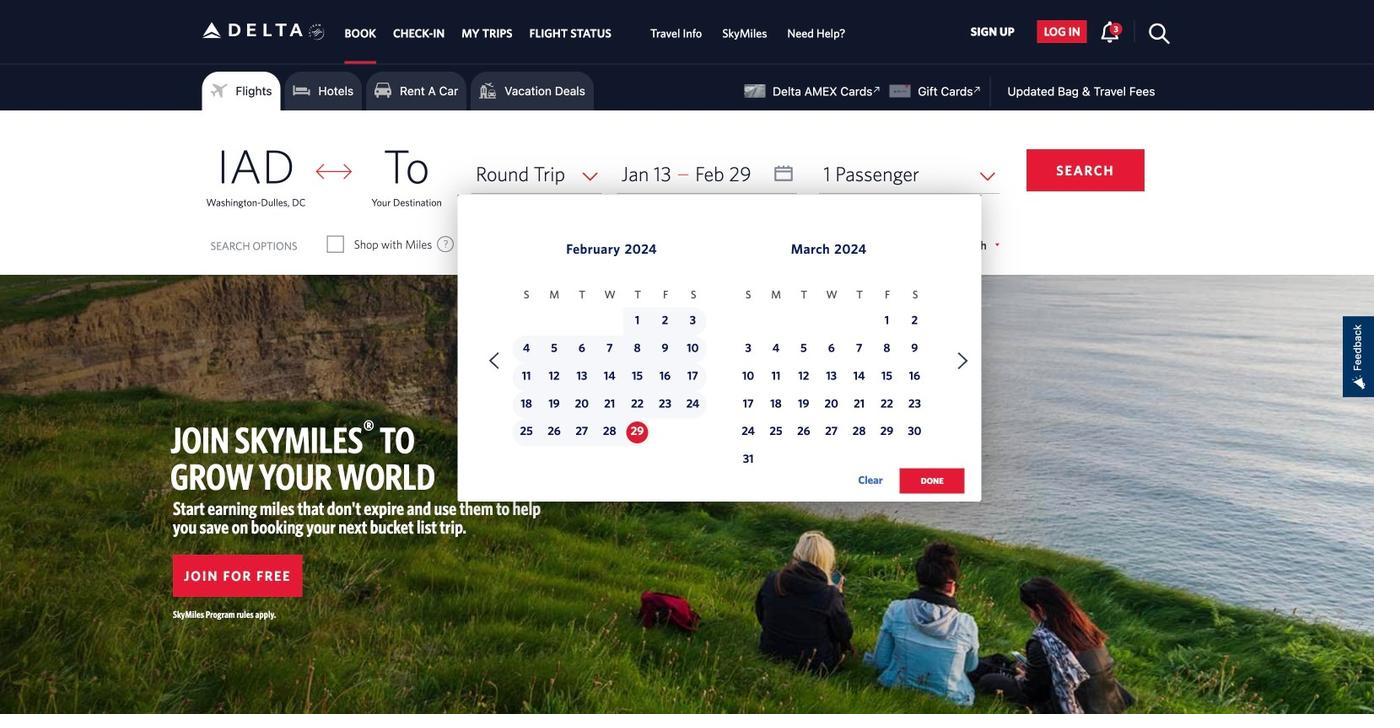 Task type: describe. For each thing, give the bounding box(es) containing it.
skyteam image
[[309, 6, 325, 58]]

2 this link opens another site in a new window that may not follow the same accessibility policies as delta air lines. image from the left
[[970, 82, 986, 98]]



Task type: vqa. For each thing, say whether or not it's contained in the screenshot.
And
no



Task type: locate. For each thing, give the bounding box(es) containing it.
0 horizontal spatial this link opens another site in a new window that may not follow the same accessibility policies as delta air lines. image
[[869, 82, 885, 98]]

this link opens another site in a new window that may not follow the same accessibility policies as delta air lines. image
[[869, 82, 885, 98], [970, 82, 986, 98]]

delta air lines image
[[202, 4, 303, 56]]

None field
[[472, 154, 602, 194], [820, 154, 1000, 194], [472, 154, 602, 194], [820, 154, 1000, 194]]

1 this link opens another site in a new window that may not follow the same accessibility policies as delta air lines. image from the left
[[869, 82, 885, 98]]

None checkbox
[[328, 236, 343, 253], [629, 236, 645, 253], [328, 236, 343, 253], [629, 236, 645, 253]]

tab panel
[[0, 111, 1375, 512]]

calendar expanded, use arrow keys to select date application
[[458, 195, 982, 512]]

tab list
[[336, 0, 856, 64]]

None text field
[[617, 154, 798, 194]]

1 horizontal spatial this link opens another site in a new window that may not follow the same accessibility policies as delta air lines. image
[[970, 82, 986, 98]]



